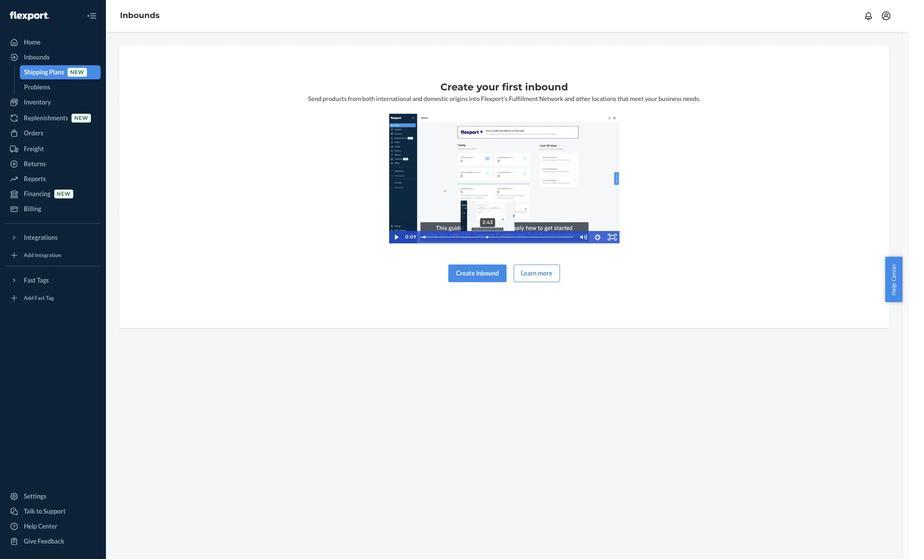 Task type: describe. For each thing, give the bounding box(es) containing it.
orders
[[24, 129, 43, 137]]

billing link
[[5, 202, 101, 216]]

2 and from the left
[[565, 95, 575, 102]]

add for add fast tag
[[24, 295, 34, 302]]

1 vertical spatial inbounds
[[24, 53, 50, 61]]

give
[[24, 538, 36, 546]]

open account menu image
[[881, 11, 892, 21]]

tags
[[37, 277, 49, 284]]

freight link
[[5, 142, 101, 156]]

send
[[308, 95, 322, 102]]

new for shipping plans
[[70, 69, 84, 76]]

1 vertical spatial help center
[[24, 523, 57, 531]]

talk to support
[[24, 508, 66, 516]]

problems
[[24, 83, 50, 91]]

new for replenishments
[[74, 115, 88, 122]]

inventory link
[[5, 95, 101, 109]]

1 and from the left
[[412, 95, 422, 102]]

help center button
[[886, 257, 903, 302]]

create for inbound
[[456, 270, 475, 277]]

from
[[348, 95, 361, 102]]

new for financing
[[57, 191, 71, 197]]

learn more button
[[514, 265, 560, 282]]

fast tags button
[[5, 274, 101, 288]]

0 vertical spatial your
[[477, 81, 499, 93]]

fast inside dropdown button
[[24, 277, 36, 284]]

needs.
[[683, 95, 700, 102]]

home link
[[5, 35, 101, 49]]

shipping
[[24, 68, 48, 76]]

create for your
[[440, 81, 474, 93]]

help inside help center button
[[890, 283, 898, 296]]

into
[[469, 95, 480, 102]]

0 horizontal spatial inbounds link
[[5, 50, 101, 64]]

financing
[[24, 190, 51, 198]]

products
[[323, 95, 347, 102]]

inbound inside the create your first inbound send products from both international and domestic origins into flexport's fulfillment network and other locations that meet your business needs.
[[525, 81, 568, 93]]

integrations
[[24, 234, 58, 241]]

video element
[[389, 114, 619, 243]]

1 vertical spatial fast
[[35, 295, 45, 302]]

add fast tag
[[24, 295, 54, 302]]

0 horizontal spatial center
[[38, 523, 57, 531]]

give feedback
[[24, 538, 64, 546]]

replenishments
[[24, 114, 68, 122]]

inbound inside button
[[476, 270, 499, 277]]

returns
[[24, 160, 46, 168]]

center inside button
[[890, 264, 898, 282]]

billing
[[24, 205, 41, 213]]

learn
[[521, 270, 537, 277]]

settings
[[24, 493, 46, 501]]

flexport's
[[481, 95, 508, 102]]

home
[[24, 38, 41, 46]]

create inbound button
[[449, 265, 506, 282]]

meet
[[630, 95, 644, 102]]

orders link
[[5, 126, 101, 140]]

talk
[[24, 508, 35, 516]]

learn more
[[521, 270, 552, 277]]

returns link
[[5, 157, 101, 171]]

fast tags
[[24, 277, 49, 284]]

plans
[[49, 68, 64, 76]]

open notifications image
[[863, 11, 874, 21]]

feedback
[[38, 538, 64, 546]]



Task type: vqa. For each thing, say whether or not it's contained in the screenshot.
check square image related to Staples
no



Task type: locate. For each thing, give the bounding box(es) containing it.
new up orders link
[[74, 115, 88, 122]]

2 add from the top
[[24, 295, 34, 302]]

international
[[376, 95, 411, 102]]

origins
[[449, 95, 468, 102]]

1 horizontal spatial center
[[890, 264, 898, 282]]

help center
[[890, 264, 898, 296], [24, 523, 57, 531]]

0 vertical spatial create
[[440, 81, 474, 93]]

your right "meet"
[[645, 95, 657, 102]]

flexport logo image
[[10, 11, 49, 20]]

locations
[[592, 95, 616, 102]]

new down reports "link"
[[57, 191, 71, 197]]

new right plans
[[70, 69, 84, 76]]

reports link
[[5, 172, 101, 186]]

add for add integration
[[24, 252, 34, 259]]

reports
[[24, 175, 46, 183]]

0 horizontal spatial inbound
[[476, 270, 499, 277]]

more
[[538, 270, 552, 277]]

add
[[24, 252, 34, 259], [24, 295, 34, 302]]

add integration link
[[5, 248, 101, 263]]

talk to support button
[[5, 505, 101, 519]]

fast
[[24, 277, 36, 284], [35, 295, 45, 302]]

domestic
[[424, 95, 448, 102]]

fulfillment
[[509, 95, 538, 102]]

1 vertical spatial inbounds link
[[5, 50, 101, 64]]

give feedback button
[[5, 535, 101, 549]]

help
[[890, 283, 898, 296], [24, 523, 37, 531]]

create inside button
[[456, 270, 475, 277]]

0 vertical spatial new
[[70, 69, 84, 76]]

tag
[[46, 295, 54, 302]]

create your first inbound send products from both international and domestic origins into flexport's fulfillment network and other locations that meet your business needs.
[[308, 81, 700, 102]]

0 horizontal spatial your
[[477, 81, 499, 93]]

create inside the create your first inbound send products from both international and domestic origins into flexport's fulfillment network and other locations that meet your business needs.
[[440, 81, 474, 93]]

that
[[618, 95, 629, 102]]

2 vertical spatial new
[[57, 191, 71, 197]]

0 vertical spatial center
[[890, 264, 898, 282]]

0 horizontal spatial help center
[[24, 523, 57, 531]]

1 vertical spatial inbound
[[476, 270, 499, 277]]

inbounds
[[120, 11, 160, 20], [24, 53, 50, 61]]

1 vertical spatial add
[[24, 295, 34, 302]]

0 horizontal spatial and
[[412, 95, 422, 102]]

fast left tag
[[35, 295, 45, 302]]

1 add from the top
[[24, 252, 34, 259]]

freight
[[24, 145, 44, 153]]

settings link
[[5, 490, 101, 504]]

center
[[890, 264, 898, 282], [38, 523, 57, 531]]

add integration
[[24, 252, 61, 259]]

1 horizontal spatial inbounds link
[[120, 11, 160, 20]]

0 vertical spatial fast
[[24, 277, 36, 284]]

1 horizontal spatial help center
[[890, 264, 898, 296]]

add down the 'fast tags'
[[24, 295, 34, 302]]

inbounds link
[[120, 11, 160, 20], [5, 50, 101, 64]]

support
[[43, 508, 66, 516]]

close navigation image
[[87, 11, 97, 21]]

business
[[659, 95, 682, 102]]

other
[[576, 95, 591, 102]]

to
[[36, 508, 42, 516]]

network
[[539, 95, 563, 102]]

and left other
[[565, 95, 575, 102]]

add inside add fast tag link
[[24, 295, 34, 302]]

integrations button
[[5, 231, 101, 245]]

help center link
[[5, 520, 101, 534]]

add inside add integration "link"
[[24, 252, 34, 259]]

fast left 'tags'
[[24, 277, 36, 284]]

shipping plans
[[24, 68, 64, 76]]

new
[[70, 69, 84, 76], [74, 115, 88, 122], [57, 191, 71, 197]]

1 horizontal spatial inbound
[[525, 81, 568, 93]]

and
[[412, 95, 422, 102], [565, 95, 575, 102]]

your
[[477, 81, 499, 93], [645, 95, 657, 102]]

both
[[362, 95, 375, 102]]

help center inside button
[[890, 264, 898, 296]]

0 vertical spatial help center
[[890, 264, 898, 296]]

1 vertical spatial new
[[74, 115, 88, 122]]

1 horizontal spatial inbounds
[[120, 11, 160, 20]]

1 vertical spatial your
[[645, 95, 657, 102]]

help inside help center link
[[24, 523, 37, 531]]

1 vertical spatial create
[[456, 270, 475, 277]]

1 horizontal spatial help
[[890, 283, 898, 296]]

1 horizontal spatial and
[[565, 95, 575, 102]]

problems link
[[20, 80, 101, 94]]

your up flexport's
[[477, 81, 499, 93]]

integration
[[35, 252, 61, 259]]

inventory
[[24, 98, 51, 106]]

inbound up network
[[525, 81, 568, 93]]

0 horizontal spatial inbounds
[[24, 53, 50, 61]]

0 vertical spatial help
[[890, 283, 898, 296]]

add left integration
[[24, 252, 34, 259]]

0 vertical spatial inbounds link
[[120, 11, 160, 20]]

first
[[502, 81, 523, 93]]

create
[[440, 81, 474, 93], [456, 270, 475, 277]]

0 vertical spatial inbounds
[[120, 11, 160, 20]]

0 vertical spatial inbound
[[525, 81, 568, 93]]

0 horizontal spatial help
[[24, 523, 37, 531]]

0 vertical spatial add
[[24, 252, 34, 259]]

and left domestic
[[412, 95, 422, 102]]

1 horizontal spatial your
[[645, 95, 657, 102]]

inbound
[[525, 81, 568, 93], [476, 270, 499, 277]]

1 vertical spatial help
[[24, 523, 37, 531]]

create inbound
[[456, 270, 499, 277]]

1 vertical spatial center
[[38, 523, 57, 531]]

inbound left learn
[[476, 270, 499, 277]]

add fast tag link
[[5, 291, 101, 305]]



